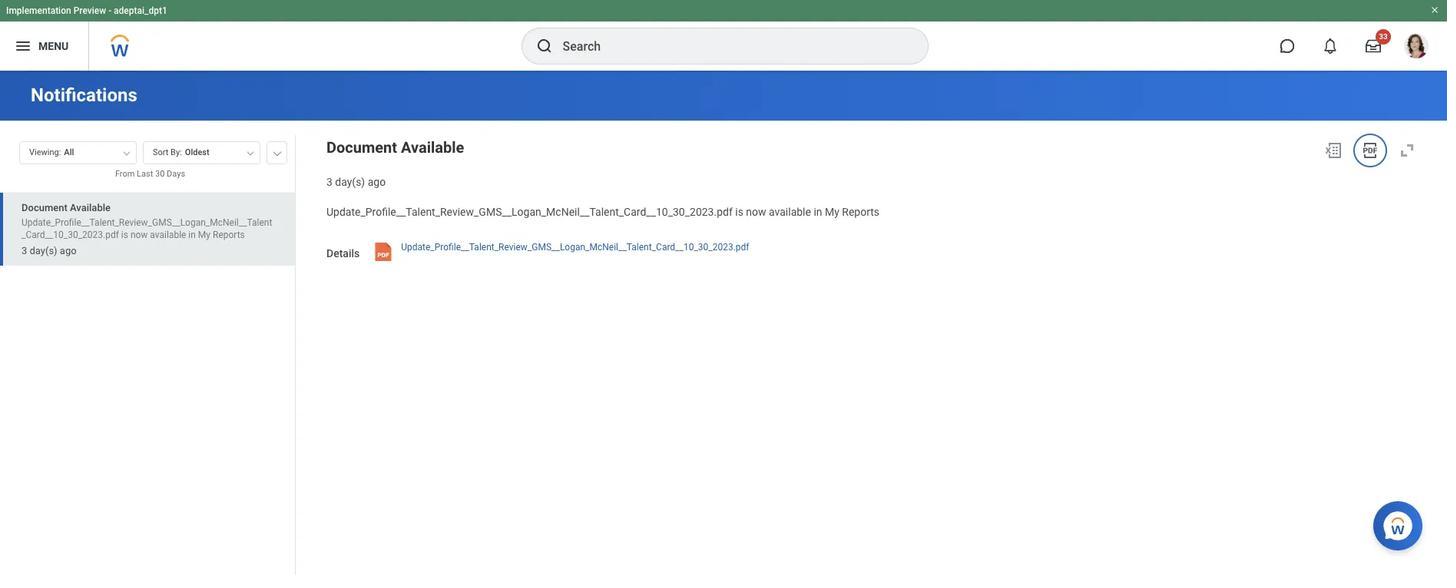 Task type: vqa. For each thing, say whether or not it's contained in the screenshot.
Newest
no



Task type: locate. For each thing, give the bounding box(es) containing it.
reports
[[843, 206, 880, 218], [213, 230, 245, 240]]

1 vertical spatial is
[[121, 230, 128, 240]]

is
[[736, 206, 744, 218], [121, 230, 128, 240]]

ago down the document available
[[368, 176, 386, 188]]

search image
[[535, 37, 554, 55]]

available inside document available update_profile__talent_review_gms__logan_mcneil__talent _card__10_30_2023.pdf is now available in my reports 3 day(s) ago
[[150, 230, 186, 240]]

in
[[814, 206, 823, 218], [189, 230, 196, 240]]

0 horizontal spatial in
[[189, 230, 196, 240]]

0 horizontal spatial is
[[121, 230, 128, 240]]

1 vertical spatial available
[[150, 230, 186, 240]]

day(s)
[[335, 176, 365, 188], [30, 245, 57, 257]]

0 horizontal spatial ago
[[60, 245, 77, 257]]

ago
[[368, 176, 386, 188], [60, 245, 77, 257]]

implementation
[[6, 5, 71, 16]]

details
[[327, 247, 360, 259]]

0 horizontal spatial available
[[150, 230, 186, 240]]

0 horizontal spatial my
[[198, 230, 211, 240]]

1 horizontal spatial available
[[769, 206, 812, 218]]

day(s) inside document available region
[[335, 176, 365, 188]]

1 horizontal spatial day(s)
[[335, 176, 365, 188]]

more image
[[273, 148, 282, 156]]

0 vertical spatial document
[[327, 138, 397, 157]]

close environment banner image
[[1431, 5, 1440, 15]]

0 horizontal spatial day(s)
[[30, 245, 57, 257]]

document up 3 day(s) ago
[[327, 138, 397, 157]]

all
[[64, 148, 74, 158]]

ago inside document available update_profile__talent_review_gms__logan_mcneil__talent _card__10_30_2023.pdf is now available in my reports 3 day(s) ago
[[60, 245, 77, 257]]

tab panel containing document available
[[0, 134, 295, 576]]

update_profile__talent_review_gms__logan_mcneil__talent_card__10_30_2023.pdf link
[[401, 238, 750, 265]]

update_profile__talent_review_gms__logan_mcneil__talent_card__10_30_2023.pdf for update_profile__talent_review_gms__logan_mcneil__talent_card__10_30_2023.pdf is now available in my reports
[[327, 206, 733, 218]]

1 horizontal spatial is
[[736, 206, 744, 218]]

ago down _card__10_30_2023.pdf
[[60, 245, 77, 257]]

tab panel
[[0, 134, 295, 576]]

notifications large image
[[1323, 38, 1339, 54]]

available inside document available update_profile__talent_review_gms__logan_mcneil__talent _card__10_30_2023.pdf is now available in my reports 3 day(s) ago
[[70, 202, 111, 213]]

0 vertical spatial ago
[[368, 176, 386, 188]]

available
[[769, 206, 812, 218], [150, 230, 186, 240]]

0 horizontal spatial now
[[131, 230, 148, 240]]

1 horizontal spatial my
[[825, 206, 840, 218]]

menu banner
[[0, 0, 1448, 71]]

document
[[327, 138, 397, 157], [22, 202, 67, 213]]

menu
[[38, 40, 69, 52]]

1 vertical spatial reports
[[213, 230, 245, 240]]

last
[[137, 169, 153, 179]]

0 vertical spatial reports
[[843, 206, 880, 218]]

1 horizontal spatial now
[[747, 206, 767, 218]]

my down document available region
[[825, 206, 840, 218]]

update_profile__talent_review_gms__logan_mcneil__talent_card__10_30_2023.pdf up update_profile__talent_review_gms__logan_mcneil__talent_card__10_30_2023.pdf link
[[327, 206, 733, 218]]

adeptai_dpt1
[[114, 5, 167, 16]]

day(s) down the document available
[[335, 176, 365, 188]]

0 horizontal spatial available
[[70, 202, 111, 213]]

0 vertical spatial update_profile__talent_review_gms__logan_mcneil__talent_card__10_30_2023.pdf
[[327, 206, 733, 218]]

1 vertical spatial in
[[189, 230, 196, 240]]

1 vertical spatial 3
[[22, 245, 27, 257]]

day(s) inside document available update_profile__talent_review_gms__logan_mcneil__talent _card__10_30_2023.pdf is now available in my reports 3 day(s) ago
[[30, 245, 57, 257]]

1 horizontal spatial document
[[327, 138, 397, 157]]

available for document available update_profile__talent_review_gms__logan_mcneil__talent _card__10_30_2023.pdf is now available in my reports 3 day(s) ago
[[70, 202, 111, 213]]

1 vertical spatial available
[[70, 202, 111, 213]]

1 vertical spatial update_profile__talent_review_gms__logan_mcneil__talent_card__10_30_2023.pdf
[[401, 242, 750, 252]]

document up _card__10_30_2023.pdf
[[22, 202, 67, 213]]

0 horizontal spatial document
[[22, 202, 67, 213]]

0 vertical spatial in
[[814, 206, 823, 218]]

day(s) down _card__10_30_2023.pdf
[[30, 245, 57, 257]]

now inside document available update_profile__talent_review_gms__logan_mcneil__talent _card__10_30_2023.pdf is now available in my reports 3 day(s) ago
[[131, 230, 148, 240]]

1 vertical spatial my
[[198, 230, 211, 240]]

3
[[327, 176, 333, 188], [22, 245, 27, 257]]

0 vertical spatial available
[[401, 138, 464, 157]]

1 vertical spatial ago
[[60, 245, 77, 257]]

document for document available update_profile__talent_review_gms__logan_mcneil__talent _card__10_30_2023.pdf is now available in my reports 3 day(s) ago
[[22, 202, 67, 213]]

3 down _card__10_30_2023.pdf
[[22, 245, 27, 257]]

0 vertical spatial day(s)
[[335, 176, 365, 188]]

Search Workday  search field
[[563, 29, 897, 63]]

now
[[747, 206, 767, 218], [131, 230, 148, 240]]

1 horizontal spatial reports
[[843, 206, 880, 218]]

view printable version (pdf) image
[[1362, 141, 1380, 160]]

in down document available region
[[814, 206, 823, 218]]

0 vertical spatial is
[[736, 206, 744, 218]]

my
[[825, 206, 840, 218], [198, 230, 211, 240]]

33
[[1380, 32, 1389, 41]]

1 horizontal spatial in
[[814, 206, 823, 218]]

available inside region
[[401, 138, 464, 157]]

document inside document available region
[[327, 138, 397, 157]]

my inside document available update_profile__talent_review_gms__logan_mcneil__talent _card__10_30_2023.pdf is now available in my reports 3 day(s) ago
[[198, 230, 211, 240]]

document inside document available update_profile__talent_review_gms__logan_mcneil__talent _card__10_30_2023.pdf is now available in my reports 3 day(s) ago
[[22, 202, 67, 213]]

in down 'update_profile__talent_review_gms__logan_mcneil__talent'
[[189, 230, 196, 240]]

inbox large image
[[1366, 38, 1382, 54]]

0 vertical spatial 3
[[327, 176, 333, 188]]

update_profile__talent_review_gms__logan_mcneil__talent_card__10_30_2023.pdf for update_profile__talent_review_gms__logan_mcneil__talent_card__10_30_2023.pdf
[[401, 242, 750, 252]]

1 vertical spatial now
[[131, 230, 148, 240]]

0 horizontal spatial reports
[[213, 230, 245, 240]]

1 horizontal spatial ago
[[368, 176, 386, 188]]

3 up the details
[[327, 176, 333, 188]]

1 horizontal spatial available
[[401, 138, 464, 157]]

justify image
[[14, 37, 32, 55]]

sort
[[153, 148, 169, 158]]

1 vertical spatial day(s)
[[30, 245, 57, 257]]

available
[[401, 138, 464, 157], [70, 202, 111, 213]]

1 vertical spatial document
[[22, 202, 67, 213]]

0 horizontal spatial 3
[[22, 245, 27, 257]]

my down 'update_profile__talent_review_gms__logan_mcneil__talent'
[[198, 230, 211, 240]]

update_profile__talent_review_gms__logan_mcneil__talent_card__10_30_2023.pdf
[[327, 206, 733, 218], [401, 242, 750, 252]]

1 horizontal spatial 3
[[327, 176, 333, 188]]

update_profile__talent_review_gms__logan_mcneil__talent_card__10_30_2023.pdf down update_profile__talent_review_gms__logan_mcneil__talent_card__10_30_2023.pdf is now available in my reports
[[401, 242, 750, 252]]



Task type: describe. For each thing, give the bounding box(es) containing it.
update_profile__talent_review_gms__logan_mcneil__talent
[[22, 217, 272, 228]]

oldest
[[185, 148, 210, 158]]

days
[[167, 169, 185, 179]]

viewing:
[[29, 148, 61, 158]]

preview
[[74, 5, 106, 16]]

33 button
[[1357, 29, 1392, 63]]

implementation preview -   adeptai_dpt1
[[6, 5, 167, 16]]

notifications
[[31, 85, 137, 106]]

3 inside document available update_profile__talent_review_gms__logan_mcneil__talent _card__10_30_2023.pdf is now available in my reports 3 day(s) ago
[[22, 245, 27, 257]]

document available update_profile__talent_review_gms__logan_mcneil__talent _card__10_30_2023.pdf is now available in my reports 3 day(s) ago
[[22, 202, 272, 257]]

from
[[115, 169, 135, 179]]

3 inside document available region
[[327, 176, 333, 188]]

profile logan mcneil image
[[1405, 34, 1429, 62]]

sort by: oldest
[[153, 148, 210, 158]]

available for document available
[[401, 138, 464, 157]]

menu button
[[0, 22, 89, 71]]

document available
[[327, 138, 464, 157]]

ago inside document available region
[[368, 176, 386, 188]]

in inside document available update_profile__talent_review_gms__logan_mcneil__talent _card__10_30_2023.pdf is now available in my reports 3 day(s) ago
[[189, 230, 196, 240]]

reports inside document available update_profile__talent_review_gms__logan_mcneil__talent _card__10_30_2023.pdf is now available in my reports 3 day(s) ago
[[213, 230, 245, 240]]

from last 30 days
[[115, 169, 185, 179]]

3 day(s) ago
[[327, 176, 386, 188]]

tab panel inside notifications main content
[[0, 134, 295, 576]]

fullscreen image
[[1399, 141, 1417, 160]]

is inside document available update_profile__talent_review_gms__logan_mcneil__talent _card__10_30_2023.pdf is now available in my reports 3 day(s) ago
[[121, 230, 128, 240]]

viewing: all
[[29, 148, 74, 158]]

-
[[108, 5, 112, 16]]

0 vertical spatial my
[[825, 206, 840, 218]]

0 vertical spatial available
[[769, 206, 812, 218]]

0 vertical spatial now
[[747, 206, 767, 218]]

document available region
[[327, 135, 1423, 190]]

_card__10_30_2023.pdf
[[22, 230, 119, 240]]

30
[[155, 169, 165, 179]]

update_profile__talent_review_gms__logan_mcneil__talent_card__10_30_2023.pdf is now available in my reports
[[327, 206, 880, 218]]

notifications main content
[[0, 71, 1448, 576]]

export to excel image
[[1325, 141, 1343, 160]]

document for document available
[[327, 138, 397, 157]]

by:
[[171, 148, 182, 158]]



